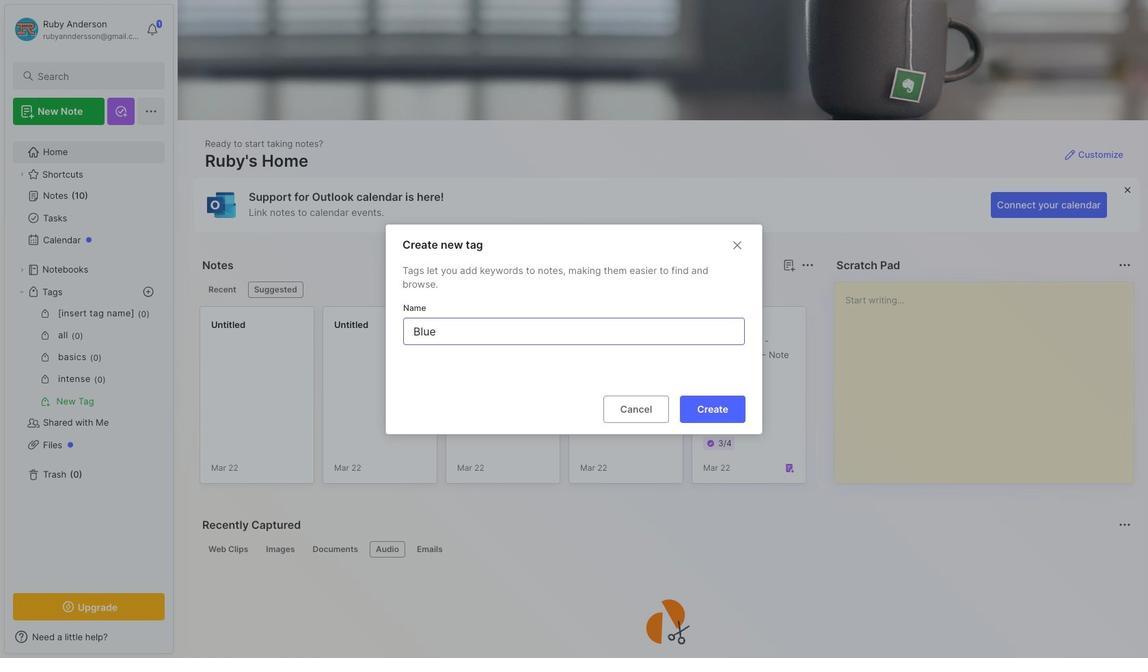 Task type: describe. For each thing, give the bounding box(es) containing it.
Tag name text field
[[412, 318, 739, 344]]

Start writing… text field
[[846, 282, 1134, 473]]

main element
[[0, 0, 178, 659]]

group inside main element
[[13, 303, 164, 412]]



Task type: locate. For each thing, give the bounding box(es) containing it.
1 vertical spatial tab list
[[202, 542, 1130, 558]]

None search field
[[38, 68, 153, 84]]

close image
[[730, 237, 746, 253]]

group
[[13, 303, 164, 412]]

tree
[[5, 133, 173, 581]]

Search text field
[[38, 70, 153, 83]]

expand notebooks image
[[18, 266, 26, 274]]

expand tags image
[[18, 288, 26, 296]]

0 vertical spatial tab list
[[202, 282, 812, 298]]

tree inside main element
[[5, 133, 173, 581]]

tab
[[202, 282, 243, 298], [248, 282, 303, 298], [202, 542, 255, 558], [260, 542, 301, 558], [307, 542, 364, 558], [370, 542, 406, 558], [411, 542, 449, 558]]

tab list
[[202, 282, 812, 298], [202, 542, 1130, 558]]

2 tab list from the top
[[202, 542, 1130, 558]]

row group
[[200, 306, 1149, 492]]

1 tab list from the top
[[202, 282, 812, 298]]

none search field inside main element
[[38, 68, 153, 84]]



Task type: vqa. For each thing, say whether or not it's contained in the screenshot.
first Tab List
yes



